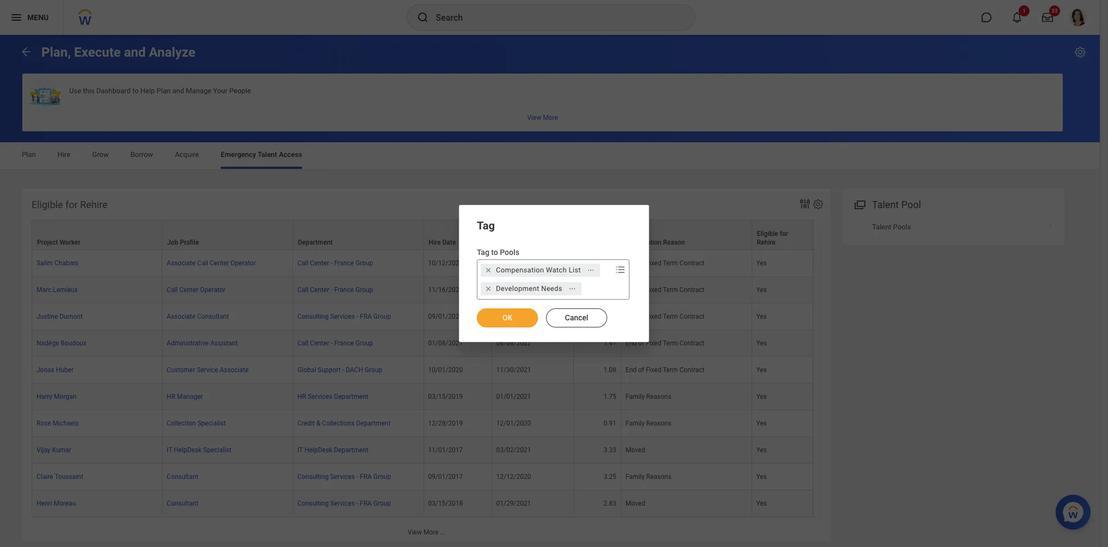 Task type: describe. For each thing, give the bounding box(es) containing it.
hr manager
[[167, 393, 203, 401]]

support
[[318, 366, 341, 374]]

- for 01/08/2021
[[331, 340, 333, 347]]

more
[[423, 529, 439, 536]]

eligible for rehire button
[[752, 220, 813, 250]]

call center - france group for operator
[[297, 286, 373, 294]]

center for associate call center operator
[[310, 260, 329, 267]]

consulting services - fra group link for 09/01/2020
[[297, 311, 391, 321]]

cancel button
[[546, 309, 607, 328]]

toussaint
[[55, 473, 83, 481]]

france for 01/08/2021
[[334, 340, 354, 347]]

3 call center - france group from the top
[[297, 340, 373, 347]]

hr services department
[[297, 393, 368, 401]]

- for 03/15/2018
[[356, 500, 358, 508]]

rose michaels link
[[37, 418, 79, 427]]

grow
[[92, 150, 109, 159]]

michaels
[[53, 420, 79, 427]]

prompts image
[[614, 263, 627, 276]]

department inside popup button
[[298, 239, 333, 246]]

end of fixed term contract for 10/01/2020
[[626, 366, 704, 374]]

03/15/2019
[[428, 393, 463, 401]]

end for 10/01/2020
[[626, 366, 637, 374]]

1.16
[[604, 313, 616, 321]]

yes for 10/01/2020
[[756, 366, 767, 374]]

talent pools link
[[842, 216, 1064, 238]]

05/06/2022
[[496, 286, 531, 294]]

termination reason
[[626, 239, 685, 246]]

job profile button
[[162, 220, 293, 250]]

consulting services - fra group link for 09/01/2017
[[297, 471, 391, 481]]

manage
[[186, 87, 211, 95]]

administrative
[[167, 340, 209, 347]]

dach
[[346, 366, 363, 374]]

plan,
[[41, 45, 71, 60]]

henri moreau link
[[37, 498, 76, 508]]

row containing eligible for rehire
[[32, 220, 813, 250]]

morgan
[[54, 393, 76, 401]]

family reasons for 0.91
[[626, 420, 671, 427]]

- for 11/16/2020
[[331, 286, 333, 294]]

services for 09/01/2017
[[330, 473, 355, 481]]

talent for talent pools
[[872, 223, 891, 231]]

termination reason button
[[621, 220, 751, 250]]

harry
[[37, 393, 52, 401]]

- for 10/01/2020
[[342, 366, 344, 374]]

end for 10/12/2020
[[626, 260, 637, 267]]

fra for 09/01/2017
[[360, 473, 372, 481]]

&
[[316, 420, 320, 427]]

contract for 10/12/2020
[[680, 260, 704, 267]]

cancel
[[565, 314, 588, 322]]

moved for 3.33
[[626, 446, 645, 454]]

view
[[408, 529, 422, 536]]

department button
[[293, 220, 423, 250]]

compensation watch list
[[496, 266, 581, 274]]

yes for 10/12/2020
[[756, 260, 767, 267]]

job
[[167, 239, 178, 246]]

10/12/2020
[[428, 260, 463, 267]]

1.41 for 06/08/2022
[[604, 340, 616, 347]]

12/12/2020
[[496, 473, 531, 481]]

11/16/2020
[[428, 286, 463, 294]]

term for 10/01/2020
[[663, 366, 678, 374]]

compensation
[[496, 266, 544, 274]]

jonas
[[37, 366, 54, 374]]

fixed for 10/12/2020
[[646, 260, 661, 267]]

france for 10/12/2020
[[334, 260, 354, 267]]

eligible for rehire element
[[22, 189, 831, 541]]

it for it helpdesk specialist
[[167, 446, 172, 454]]

huber
[[56, 366, 74, 374]]

boudoux
[[61, 340, 86, 347]]

of for 10/12/2020
[[638, 260, 644, 267]]

of for 09/01/2020
[[638, 313, 644, 321]]

claire
[[37, 473, 53, 481]]

group for 03/15/2018
[[373, 500, 391, 508]]

view more ... link
[[22, 523, 831, 541]]

operator inside call center operator link
[[200, 286, 225, 294]]

0 vertical spatial specialist
[[197, 420, 226, 427]]

hire for hire
[[58, 150, 70, 159]]

compensation watch list, press delete to clear value. option
[[481, 264, 600, 277]]

acquire
[[175, 150, 199, 159]]

associate for associate consultant
[[167, 313, 196, 321]]

11/01/2017
[[428, 446, 463, 454]]

marc lemieux
[[37, 286, 78, 294]]

global
[[297, 366, 316, 374]]

profile logan mcneil element
[[1063, 5, 1093, 29]]

fra for 03/15/2018
[[360, 500, 372, 508]]

call for associate call center operator
[[297, 260, 308, 267]]

- for 09/01/2017
[[356, 473, 358, 481]]

france for 11/16/2020
[[334, 286, 354, 294]]

previous page image
[[20, 45, 33, 58]]

vijay kumar
[[37, 446, 71, 454]]

end of fixed term contract for 01/08/2021
[[626, 340, 704, 347]]

group for 09/01/2020
[[373, 313, 391, 321]]

to inside use this dashboard to help plan and manage your people button
[[132, 87, 139, 95]]

0 horizontal spatial and
[[124, 45, 146, 60]]

notifications large image
[[1012, 12, 1023, 23]]

access
[[279, 150, 302, 159]]

row containing salim chabani
[[32, 250, 813, 277]]

2.83
[[604, 500, 616, 508]]

execute
[[74, 45, 121, 60]]

lemieux
[[53, 286, 78, 294]]

end of fixed term contract for 11/16/2020
[[626, 286, 704, 294]]

analyze
[[149, 45, 195, 60]]

hr services department link
[[297, 391, 368, 401]]

3 call center - france group link from the top
[[297, 337, 373, 347]]

menu group image
[[852, 197, 867, 211]]

administrative assistant link
[[167, 337, 238, 347]]

hire date button
[[424, 220, 491, 250]]

3.25
[[604, 473, 616, 481]]

kumar
[[52, 446, 71, 454]]

dumont
[[60, 313, 83, 321]]

associate for associate call center operator
[[167, 260, 196, 267]]

moreau
[[54, 500, 76, 508]]

yes element for 01/08/2021
[[756, 337, 767, 347]]

pools inside 'link'
[[893, 223, 911, 231]]

consulting for 09/01/2020
[[297, 313, 329, 321]]

end for 01/08/2021
[[626, 340, 637, 347]]

customer service associate link
[[167, 364, 249, 374]]

vijay kumar link
[[37, 444, 71, 454]]

watch
[[546, 266, 567, 274]]

call center - france group link for center
[[297, 257, 373, 267]]

x small image for development needs
[[483, 284, 494, 294]]

call center - france group link for operator
[[297, 284, 373, 294]]

yes for 09/01/2020
[[756, 313, 767, 321]]

justine dumont link
[[37, 311, 83, 321]]

this
[[83, 87, 95, 95]]

associate inside customer service associate link
[[220, 366, 249, 374]]

01/01/2021
[[496, 393, 531, 401]]

tab list inside plan, execute and analyze main content
[[11, 143, 1089, 169]]

associate call center operator
[[167, 260, 256, 267]]

group for 10/12/2020
[[356, 260, 373, 267]]

services for 09/01/2020
[[330, 313, 355, 321]]

center for call center operator
[[310, 286, 329, 294]]

consulting services - fra group for 03/15/2018
[[297, 500, 391, 508]]

row containing jonas huber
[[32, 357, 813, 384]]

04/04/2022
[[496, 260, 531, 267]]

people
[[229, 87, 251, 95]]

harry morgan
[[37, 393, 76, 401]]

plan inside button
[[157, 87, 171, 95]]

row containing marc lemieux
[[32, 277, 813, 304]]

03/02/2021
[[496, 446, 531, 454]]

talent pools
[[872, 223, 911, 231]]

nadège
[[37, 340, 59, 347]]

use
[[69, 87, 81, 95]]

items selected list box
[[477, 262, 613, 298]]

group for 11/16/2020
[[356, 286, 373, 294]]

hr for hr manager
[[167, 393, 175, 401]]

family for 3.25
[[626, 473, 645, 481]]

row containing vijay kumar
[[32, 437, 813, 464]]

0.91
[[604, 420, 616, 427]]

development needs element
[[496, 284, 562, 294]]

eligible for rehire for "eligible for rehire" element
[[32, 199, 108, 210]]

borrow
[[131, 150, 153, 159]]

1.08
[[604, 366, 616, 374]]

yes element for 11/16/2020
[[756, 284, 767, 294]]

associate consultant link
[[167, 311, 229, 321]]

group for 01/08/2021
[[356, 340, 373, 347]]

justine dumont
[[37, 313, 83, 321]]

family for 0.91
[[626, 420, 645, 427]]

services for 03/15/2019
[[308, 393, 332, 401]]

1.75
[[604, 393, 616, 401]]

jonas huber link
[[37, 364, 74, 374]]

tag for tag
[[477, 219, 495, 232]]

rehire for 'eligible for rehire' popup button
[[757, 239, 776, 246]]

family reasons for 1.75
[[626, 393, 671, 401]]

collection
[[167, 420, 196, 427]]

reasons for 0.91
[[646, 420, 671, 427]]

contract for 11/16/2020
[[680, 286, 704, 294]]

date
[[442, 239, 456, 246]]

fixed for 09/01/2020
[[646, 313, 661, 321]]

associate consultant
[[167, 313, 229, 321]]

call for call center operator
[[297, 286, 308, 294]]

call for administrative assistant
[[297, 340, 308, 347]]



Task type: vqa. For each thing, say whether or not it's contained in the screenshot.


Task type: locate. For each thing, give the bounding box(es) containing it.
1 end from the top
[[626, 260, 637, 267]]

1 vertical spatial 11/30/2021
[[496, 366, 531, 374]]

contract for 10/01/2020
[[680, 366, 704, 374]]

assistant
[[210, 340, 238, 347]]

development needs, press delete to clear value. option
[[481, 282, 581, 296]]

tag to pools
[[477, 248, 519, 256]]

fixed for 10/01/2020
[[646, 366, 661, 374]]

collection specialist link
[[167, 418, 226, 427]]

call
[[197, 260, 208, 267], [297, 260, 308, 267], [167, 286, 178, 294], [297, 286, 308, 294], [297, 340, 308, 347]]

5 yes element from the top
[[756, 364, 767, 374]]

yes element for 10/12/2020
[[756, 257, 767, 267]]

1 vertical spatial moved
[[626, 500, 645, 508]]

1 vertical spatial reasons
[[646, 420, 671, 427]]

family reasons right the 0.91
[[626, 420, 671, 427]]

of for 01/08/2021
[[638, 340, 644, 347]]

x small image for compensation watch list
[[483, 265, 494, 276]]

0 vertical spatial rehire
[[80, 199, 108, 210]]

5 of from the top
[[638, 366, 644, 374]]

x small image left 05/06/2022
[[483, 284, 494, 294]]

1 vertical spatial eligible
[[757, 230, 778, 238]]

0 vertical spatial call center - france group link
[[297, 257, 373, 267]]

4 of from the top
[[638, 340, 644, 347]]

9 yes from the top
[[756, 473, 767, 481]]

it down collection
[[167, 446, 172, 454]]

consulting for 09/01/2017
[[297, 473, 329, 481]]

call center - france group
[[297, 260, 373, 267], [297, 286, 373, 294], [297, 340, 373, 347]]

0 vertical spatial family
[[626, 393, 645, 401]]

development
[[496, 285, 539, 293]]

1 of from the top
[[638, 260, 644, 267]]

3 france from the top
[[334, 340, 354, 347]]

term for 09/01/2020
[[663, 313, 678, 321]]

0 vertical spatial to
[[132, 87, 139, 95]]

5 fixed from the top
[[646, 366, 661, 374]]

global support - dach group
[[297, 366, 382, 374]]

2 vertical spatial consulting services - fra group link
[[297, 498, 391, 508]]

3 end from the top
[[626, 313, 637, 321]]

1 horizontal spatial eligible for rehire
[[757, 230, 788, 246]]

1 horizontal spatial helpdesk
[[305, 446, 332, 454]]

1 vertical spatial tag
[[477, 248, 489, 256]]

fra
[[360, 313, 372, 321], [360, 473, 372, 481], [360, 500, 372, 508]]

2 vertical spatial talent
[[872, 223, 891, 231]]

hire for hire date
[[429, 239, 441, 246]]

end of fixed term contract for 09/01/2020
[[626, 313, 704, 321]]

0 horizontal spatial pools
[[500, 248, 519, 256]]

hire inside popup button
[[429, 239, 441, 246]]

customer service associate
[[167, 366, 249, 374]]

3 yes from the top
[[756, 313, 767, 321]]

0 vertical spatial consultant
[[197, 313, 229, 321]]

it for it helpdesk department
[[297, 446, 303, 454]]

8 row from the top
[[32, 410, 813, 437]]

1 consulting services - fra group link from the top
[[297, 311, 391, 321]]

2 term from the top
[[663, 286, 678, 294]]

reason
[[663, 239, 685, 246]]

consulting for 03/15/2018
[[297, 500, 329, 508]]

row
[[32, 220, 813, 250], [32, 250, 813, 277], [32, 277, 813, 304], [32, 304, 813, 330], [32, 330, 813, 357], [32, 357, 813, 384], [32, 384, 813, 410], [32, 410, 813, 437], [32, 437, 813, 464], [32, 464, 813, 491], [32, 491, 813, 517]]

3 term from the top
[[663, 313, 678, 321]]

rehire inside popup button
[[757, 239, 776, 246]]

list
[[569, 266, 581, 274]]

1 end of fixed term contract from the top
[[626, 260, 704, 267]]

project worker button
[[32, 220, 162, 250]]

talent inside 'link'
[[872, 223, 891, 231]]

hire date
[[429, 239, 456, 246]]

2 vertical spatial family
[[626, 473, 645, 481]]

row up view more ... link
[[32, 491, 813, 517]]

end for 11/16/2020
[[626, 286, 637, 294]]

3 contract from the top
[[680, 313, 704, 321]]

0 vertical spatial eligible for rehire
[[32, 199, 108, 210]]

0 vertical spatial tag
[[477, 219, 495, 232]]

services for 03/15/2018
[[330, 500, 355, 508]]

x small image down the tag to pools
[[483, 265, 494, 276]]

2 fra from the top
[[360, 473, 372, 481]]

hr for hr services department
[[297, 393, 306, 401]]

talent left access
[[258, 150, 277, 159]]

1 vertical spatial plan
[[22, 150, 36, 159]]

1 term from the top
[[663, 260, 678, 267]]

2 consultant link from the top
[[167, 498, 198, 508]]

end of fixed term contract for 10/12/2020
[[626, 260, 704, 267]]

2 1.41 from the top
[[604, 340, 616, 347]]

x small image inside development needs, press delete to clear value. option
[[483, 284, 494, 294]]

1 helpdesk from the left
[[174, 446, 202, 454]]

tag
[[477, 219, 495, 232], [477, 248, 489, 256]]

eligible for "eligible for rehire" element
[[32, 199, 63, 210]]

3 consulting services - fra group link from the top
[[297, 498, 391, 508]]

pool
[[901, 199, 921, 210]]

yes element for 10/01/2020
[[756, 364, 767, 374]]

1 horizontal spatial rehire
[[757, 239, 776, 246]]

specialist
[[197, 420, 226, 427], [203, 446, 231, 454]]

0 vertical spatial france
[[334, 260, 354, 267]]

2 vertical spatial call center - france group link
[[297, 337, 373, 347]]

1 vertical spatial call center - france group link
[[297, 284, 373, 294]]

to left help
[[132, 87, 139, 95]]

0 vertical spatial 11/30/2021
[[496, 313, 531, 321]]

nadège boudoux link
[[37, 337, 86, 347]]

it helpdesk department link
[[297, 444, 368, 454]]

1 horizontal spatial it
[[297, 446, 303, 454]]

reasons right 1.75
[[646, 393, 671, 401]]

and inside button
[[172, 87, 184, 95]]

ok button
[[477, 309, 538, 328]]

11/30/2021 for 10/01/2020
[[496, 366, 531, 374]]

1 consulting from the top
[[297, 313, 329, 321]]

0 horizontal spatial eligible for rehire
[[32, 199, 108, 210]]

yes element for 12/28/2019
[[756, 418, 767, 427]]

specialist down "collection specialist"
[[203, 446, 231, 454]]

talent down talent pool
[[872, 223, 891, 231]]

pools down talent pool
[[893, 223, 911, 231]]

2 of from the top
[[638, 286, 644, 294]]

1 yes from the top
[[756, 260, 767, 267]]

chabani
[[54, 260, 78, 267]]

2 end of fixed term contract from the top
[[626, 286, 704, 294]]

8 yes from the top
[[756, 446, 767, 454]]

0 vertical spatial moved
[[626, 446, 645, 454]]

row containing claire toussaint
[[32, 464, 813, 491]]

reasons right the 0.91
[[646, 420, 671, 427]]

row up '09/01/2020'
[[32, 277, 813, 304]]

0 vertical spatial talent
[[258, 150, 277, 159]]

1 contract from the top
[[680, 260, 704, 267]]

development needs
[[496, 285, 562, 293]]

1 vertical spatial and
[[172, 87, 184, 95]]

job profile
[[167, 239, 199, 246]]

0 vertical spatial operator
[[231, 260, 256, 267]]

moved right 3.33
[[626, 446, 645, 454]]

3 end of fixed term contract from the top
[[626, 313, 704, 321]]

row containing rose michaels
[[32, 410, 813, 437]]

5 end of fixed term contract from the top
[[626, 366, 704, 374]]

1 family from the top
[[626, 393, 645, 401]]

3 consulting services - fra group from the top
[[297, 500, 391, 508]]

4 end from the top
[[626, 340, 637, 347]]

of for 11/16/2020
[[638, 286, 644, 294]]

2 vertical spatial consulting
[[297, 500, 329, 508]]

0 vertical spatial family reasons
[[626, 393, 671, 401]]

3 family reasons from the top
[[626, 473, 671, 481]]

3 reasons from the top
[[646, 473, 671, 481]]

4 yes from the top
[[756, 340, 767, 347]]

2 vertical spatial consultant
[[167, 500, 198, 508]]

0 horizontal spatial hr
[[167, 393, 175, 401]]

1 family reasons from the top
[[626, 393, 671, 401]]

1 vertical spatial consulting
[[297, 473, 329, 481]]

fixed
[[646, 260, 661, 267], [646, 286, 661, 294], [646, 313, 661, 321], [646, 340, 661, 347], [646, 366, 661, 374]]

banner
[[0, 0, 1100, 35]]

0 vertical spatial pools
[[893, 223, 911, 231]]

1 tag from the top
[[477, 219, 495, 232]]

end of fixed term contract
[[626, 260, 704, 267], [626, 286, 704, 294], [626, 313, 704, 321], [626, 340, 704, 347], [626, 366, 704, 374]]

0 horizontal spatial to
[[132, 87, 139, 95]]

1 horizontal spatial and
[[172, 87, 184, 95]]

1 vertical spatial rehire
[[757, 239, 776, 246]]

consultant for claire toussaint
[[167, 473, 198, 481]]

4 end of fixed term contract from the top
[[626, 340, 704, 347]]

1 fixed from the top
[[646, 260, 661, 267]]

consultant for henri moreau
[[167, 500, 198, 508]]

operator down associate call center operator
[[200, 286, 225, 294]]

call center - france group for center
[[297, 260, 373, 267]]

salim chabani
[[37, 260, 78, 267]]

1 reasons from the top
[[646, 393, 671, 401]]

family right '3.25'
[[626, 473, 645, 481]]

rose michaels
[[37, 420, 79, 427]]

associate right service
[[220, 366, 249, 374]]

- for 09/01/2020
[[356, 313, 358, 321]]

5 end from the top
[[626, 366, 637, 374]]

helpdesk down collection
[[174, 446, 202, 454]]

group for 09/01/2017
[[373, 473, 391, 481]]

yes for 11/16/2020
[[756, 286, 767, 294]]

tag for tag to pools
[[477, 248, 489, 256]]

fixed for 01/08/2021
[[646, 340, 661, 347]]

row containing harry morgan
[[32, 384, 813, 410]]

specialist up it helpdesk specialist link
[[197, 420, 226, 427]]

contract for 09/01/2020
[[680, 313, 704, 321]]

reasons for 1.75
[[646, 393, 671, 401]]

moved for 2.83
[[626, 500, 645, 508]]

row up 10/12/2020
[[32, 220, 813, 250]]

reasons right '3.25'
[[646, 473, 671, 481]]

term for 01/08/2021
[[663, 340, 678, 347]]

1 vertical spatial family reasons
[[626, 420, 671, 427]]

4 contract from the top
[[680, 340, 704, 347]]

2 fixed from the top
[[646, 286, 661, 294]]

2 vertical spatial reasons
[[646, 473, 671, 481]]

1 row from the top
[[32, 220, 813, 250]]

search image
[[416, 11, 429, 24]]

1 hr from the left
[[167, 393, 175, 401]]

henri moreau
[[37, 500, 76, 508]]

emergency talent access
[[221, 150, 302, 159]]

associate up administrative
[[167, 313, 196, 321]]

1.41 down the 1.16
[[604, 340, 616, 347]]

4 yes element from the top
[[756, 337, 767, 347]]

0 vertical spatial associate
[[167, 260, 196, 267]]

vijay
[[37, 446, 50, 454]]

10/01/2020
[[428, 366, 463, 374]]

consultant
[[197, 313, 229, 321], [167, 473, 198, 481], [167, 500, 198, 508]]

0 horizontal spatial it
[[167, 446, 172, 454]]

yes element for 11/01/2017
[[756, 444, 767, 454]]

hire inside tab list
[[58, 150, 70, 159]]

11 row from the top
[[32, 491, 813, 517]]

yes for 03/15/2018
[[756, 500, 767, 508]]

1 vertical spatial hire
[[429, 239, 441, 246]]

1 consulting services - fra group from the top
[[297, 313, 391, 321]]

0 horizontal spatial hire
[[58, 150, 70, 159]]

1 vertical spatial consulting services - fra group
[[297, 473, 391, 481]]

1 vertical spatial consulting services - fra group link
[[297, 471, 391, 481]]

yes element for 03/15/2019
[[756, 391, 767, 401]]

2 france from the top
[[334, 286, 354, 294]]

contract for 01/08/2021
[[680, 340, 704, 347]]

it helpdesk specialist
[[167, 446, 231, 454]]

2 row from the top
[[32, 250, 813, 277]]

1 vertical spatial 1.41
[[604, 340, 616, 347]]

of for 10/01/2020
[[638, 366, 644, 374]]

region
[[477, 300, 631, 329]]

end for 09/01/2020
[[626, 313, 637, 321]]

3 fixed from the top
[[646, 313, 661, 321]]

12/01/2020
[[496, 420, 531, 427]]

3 row from the top
[[32, 277, 813, 304]]

1 vertical spatial to
[[491, 248, 498, 256]]

configure this page image
[[1074, 46, 1087, 59]]

1 vertical spatial consultant link
[[167, 498, 198, 508]]

family reasons for 3.25
[[626, 473, 671, 481]]

plan, execute and analyze
[[41, 45, 195, 60]]

2 family reasons from the top
[[626, 420, 671, 427]]

0 horizontal spatial rehire
[[80, 199, 108, 210]]

4 row from the top
[[32, 304, 813, 330]]

credit & collections department link
[[297, 418, 391, 427]]

1 vertical spatial for
[[780, 230, 788, 238]]

01/08/2021
[[428, 340, 463, 347]]

region containing ok
[[477, 300, 631, 329]]

0 horizontal spatial operator
[[200, 286, 225, 294]]

term for 10/12/2020
[[663, 260, 678, 267]]

2 vertical spatial france
[[334, 340, 354, 347]]

2 call center - france group from the top
[[297, 286, 373, 294]]

hire left date
[[429, 239, 441, 246]]

for for 'eligible for rehire' popup button
[[780, 230, 788, 238]]

9 row from the top
[[32, 437, 813, 464]]

row up the 10/01/2020
[[32, 330, 813, 357]]

2 yes element from the top
[[756, 284, 767, 294]]

hire left grow
[[58, 150, 70, 159]]

2 end from the top
[[626, 286, 637, 294]]

1 moved from the top
[[626, 446, 645, 454]]

0 horizontal spatial eligible
[[32, 199, 63, 210]]

center for administrative assistant
[[310, 340, 329, 347]]

1 yes element from the top
[[756, 257, 767, 267]]

claire toussaint
[[37, 473, 83, 481]]

talent
[[258, 150, 277, 159], [872, 199, 899, 210], [872, 223, 891, 231]]

1 vertical spatial eligible for rehire
[[757, 230, 788, 246]]

row up 11/01/2017
[[32, 410, 813, 437]]

0 vertical spatial and
[[124, 45, 146, 60]]

1 vertical spatial associate
[[167, 313, 196, 321]]

row containing justine dumont
[[32, 304, 813, 330]]

talent for talent pool
[[872, 199, 899, 210]]

dashboard
[[96, 87, 131, 95]]

operator down job profile popup button
[[231, 260, 256, 267]]

1 it from the left
[[167, 446, 172, 454]]

0 vertical spatial eligible
[[32, 199, 63, 210]]

henri
[[37, 500, 52, 508]]

related actions image
[[568, 285, 576, 293]]

1 horizontal spatial operator
[[231, 260, 256, 267]]

eligible for rehire for 'eligible for rehire' popup button
[[757, 230, 788, 246]]

associate
[[167, 260, 196, 267], [167, 313, 196, 321], [220, 366, 249, 374]]

10 yes from the top
[[756, 500, 767, 508]]

it
[[167, 446, 172, 454], [297, 446, 303, 454]]

1 horizontal spatial for
[[780, 230, 788, 238]]

service
[[197, 366, 218, 374]]

hr up credit
[[297, 393, 306, 401]]

1 11/30/2021 from the top
[[496, 313, 531, 321]]

group for 10/01/2020
[[365, 366, 382, 374]]

7 row from the top
[[32, 384, 813, 410]]

yes for 09/01/2017
[[756, 473, 767, 481]]

1 vertical spatial france
[[334, 286, 354, 294]]

7 yes from the top
[[756, 420, 767, 427]]

fixed for 11/16/2020
[[646, 286, 661, 294]]

pools up the 04/04/2022
[[500, 248, 519, 256]]

yes element for 09/01/2020
[[756, 311, 767, 321]]

1 vertical spatial pools
[[500, 248, 519, 256]]

0 vertical spatial for
[[65, 199, 78, 210]]

collections
[[322, 420, 355, 427]]

6 yes element from the top
[[756, 391, 767, 401]]

2 vertical spatial fra
[[360, 500, 372, 508]]

column header inside "eligible for rehire" element
[[574, 220, 621, 250]]

emergency
[[221, 150, 256, 159]]

family right the 0.91
[[626, 420, 645, 427]]

3 fra from the top
[[360, 500, 372, 508]]

1 horizontal spatial eligible
[[757, 230, 778, 238]]

associate inside associate consultant link
[[167, 313, 196, 321]]

- for 10/12/2020
[[331, 260, 333, 267]]

plan, execute and analyze main content
[[0, 35, 1100, 547]]

2 yes from the top
[[756, 286, 767, 294]]

6 row from the top
[[32, 357, 813, 384]]

0 vertical spatial consulting services - fra group
[[297, 313, 391, 321]]

credit & collections department
[[297, 420, 391, 427]]

1 horizontal spatial pools
[[893, 223, 911, 231]]

2 hr from the left
[[297, 393, 306, 401]]

10 row from the top
[[32, 464, 813, 491]]

3.33
[[604, 446, 616, 454]]

2 vertical spatial consulting services - fra group
[[297, 500, 391, 508]]

9 yes element from the top
[[756, 471, 767, 481]]

1 vertical spatial call center - france group
[[297, 286, 373, 294]]

row up 03/15/2019
[[32, 357, 813, 384]]

1 call center - france group from the top
[[297, 260, 373, 267]]

consulting services - fra group for 09/01/2017
[[297, 473, 391, 481]]

yes for 03/15/2019
[[756, 393, 767, 401]]

ok
[[502, 314, 512, 322]]

2 it from the left
[[297, 446, 303, 454]]

fra for 09/01/2020
[[360, 313, 372, 321]]

0 vertical spatial consulting services - fra group link
[[297, 311, 391, 321]]

2 consulting from the top
[[297, 473, 329, 481]]

0 vertical spatial fra
[[360, 313, 372, 321]]

operator inside associate call center operator link
[[231, 260, 256, 267]]

associate call center operator link
[[167, 257, 256, 267]]

1 horizontal spatial to
[[491, 248, 498, 256]]

1.41 right related actions icon
[[604, 260, 616, 267]]

hr left "manager"
[[167, 393, 175, 401]]

yes element for 09/01/2017
[[756, 471, 767, 481]]

consultant link for henri moreau
[[167, 498, 198, 508]]

x small image
[[483, 265, 494, 276], [483, 284, 494, 294]]

eligible for 'eligible for rehire' popup button
[[757, 230, 778, 238]]

it helpdesk department
[[297, 446, 368, 454]]

claire toussaint link
[[37, 471, 83, 481]]

column header
[[574, 220, 621, 250]]

3 consulting from the top
[[297, 500, 329, 508]]

and left analyze
[[124, 45, 146, 60]]

1 horizontal spatial hr
[[297, 393, 306, 401]]

use this dashboard to help plan and manage your people
[[69, 87, 251, 95]]

1 horizontal spatial plan
[[157, 87, 171, 95]]

5 term from the top
[[663, 366, 678, 374]]

1 vertical spatial x small image
[[483, 284, 494, 294]]

to
[[132, 87, 139, 95], [491, 248, 498, 256]]

10 yes element from the top
[[756, 498, 767, 508]]

family reasons right 1.75
[[626, 393, 671, 401]]

yes for 12/28/2019
[[756, 420, 767, 427]]

eligible inside popup button
[[757, 230, 778, 238]]

4 fixed from the top
[[646, 340, 661, 347]]

2 call center - france group link from the top
[[297, 284, 373, 294]]

1 vertical spatial family
[[626, 420, 645, 427]]

2 vertical spatial call center - france group
[[297, 340, 373, 347]]

associate inside associate call center operator link
[[167, 260, 196, 267]]

harry morgan link
[[37, 391, 76, 401]]

1 x small image from the top
[[483, 265, 494, 276]]

compensation watch list element
[[496, 266, 581, 275]]

consultant link for claire toussaint
[[167, 471, 198, 481]]

row containing henri moreau
[[32, 491, 813, 517]]

2 moved from the top
[[626, 500, 645, 508]]

row up 03/15/2018
[[32, 464, 813, 491]]

1 vertical spatial talent
[[872, 199, 899, 210]]

7 yes element from the top
[[756, 418, 767, 427]]

0 vertical spatial plan
[[157, 87, 171, 95]]

11/30/2021 for 09/01/2020
[[496, 313, 531, 321]]

0 horizontal spatial helpdesk
[[174, 446, 202, 454]]

for inside popup button
[[780, 230, 788, 238]]

5 yes from the top
[[756, 366, 767, 374]]

yes element
[[756, 257, 767, 267], [756, 284, 767, 294], [756, 311, 767, 321], [756, 337, 767, 347], [756, 364, 767, 374], [756, 391, 767, 401], [756, 418, 767, 427], [756, 444, 767, 454], [756, 471, 767, 481], [756, 498, 767, 508]]

yes for 01/08/2021
[[756, 340, 767, 347]]

3 yes element from the top
[[756, 311, 767, 321]]

row down 'hire date'
[[32, 250, 813, 277]]

family reasons right '3.25'
[[626, 473, 671, 481]]

1 vertical spatial specialist
[[203, 446, 231, 454]]

row up 01/08/2021
[[32, 304, 813, 330]]

2 vertical spatial family reasons
[[626, 473, 671, 481]]

row containing nadège boudoux
[[32, 330, 813, 357]]

tab list
[[11, 143, 1089, 169]]

moved right '2.83'
[[626, 500, 645, 508]]

family right 1.75
[[626, 393, 645, 401]]

yes for 11/01/2017
[[756, 446, 767, 454]]

hr manager link
[[167, 391, 203, 401]]

09/01/2020
[[428, 313, 463, 321]]

helpdesk down & at the bottom
[[305, 446, 332, 454]]

1 consultant link from the top
[[167, 471, 198, 481]]

manager
[[177, 393, 203, 401]]

2 family from the top
[[626, 420, 645, 427]]

0 vertical spatial hire
[[58, 150, 70, 159]]

justine
[[37, 313, 58, 321]]

to up the 04/04/2022
[[491, 248, 498, 256]]

0 vertical spatial reasons
[[646, 393, 671, 401]]

2 vertical spatial associate
[[220, 366, 249, 374]]

helpdesk for specialist
[[174, 446, 202, 454]]

0 vertical spatial call center - france group
[[297, 260, 373, 267]]

1 vertical spatial operator
[[200, 286, 225, 294]]

0 horizontal spatial for
[[65, 199, 78, 210]]

term for 11/16/2020
[[663, 286, 678, 294]]

1 horizontal spatial hire
[[429, 239, 441, 246]]

needs
[[541, 285, 562, 293]]

helpdesk for department
[[305, 446, 332, 454]]

1.41 for 04/04/2022
[[604, 260, 616, 267]]

0 vertical spatial x small image
[[483, 265, 494, 276]]

view more ...
[[408, 529, 445, 536]]

11/30/2021 down 06/08/2022
[[496, 366, 531, 374]]

chevron right image
[[1044, 219, 1058, 230]]

consultant inside associate consultant link
[[197, 313, 229, 321]]

associate down "job profile"
[[167, 260, 196, 267]]

rose
[[37, 420, 51, 427]]

row up '12/28/2019' at the bottom left of the page
[[32, 384, 813, 410]]

2 x small image from the top
[[483, 284, 494, 294]]

1 vertical spatial consultant
[[167, 473, 198, 481]]

0 vertical spatial 1.41
[[604, 260, 616, 267]]

of
[[638, 260, 644, 267], [638, 286, 644, 294], [638, 313, 644, 321], [638, 340, 644, 347], [638, 366, 644, 374]]

rehire for "eligible for rehire" element
[[80, 199, 108, 210]]

0 vertical spatial consultant link
[[167, 471, 198, 481]]

tab list containing plan
[[11, 143, 1089, 169]]

1 vertical spatial fra
[[360, 473, 372, 481]]

0 horizontal spatial plan
[[22, 150, 36, 159]]

administrative assistant
[[167, 340, 238, 347]]

3 of from the top
[[638, 313, 644, 321]]

and left manage
[[172, 87, 184, 95]]

2 consulting services - fra group from the top
[[297, 473, 391, 481]]

talent up talent pools
[[872, 199, 899, 210]]

your
[[213, 87, 228, 95]]

2 reasons from the top
[[646, 420, 671, 427]]

row up 09/01/2017
[[32, 437, 813, 464]]

2 tag from the top
[[477, 248, 489, 256]]

eligible for rehire inside popup button
[[757, 230, 788, 246]]

talent pool
[[872, 199, 921, 210]]

yes element for 03/15/2018
[[756, 498, 767, 508]]

2 helpdesk from the left
[[305, 446, 332, 454]]

plan
[[157, 87, 171, 95], [22, 150, 36, 159]]

termination
[[626, 239, 661, 246]]

8 yes element from the top
[[756, 444, 767, 454]]

inbox large image
[[1042, 12, 1053, 23]]

0 vertical spatial consulting
[[297, 313, 329, 321]]

worker
[[60, 239, 80, 246]]

related actions image
[[587, 267, 595, 274]]

use this dashboard to help plan and manage your people button
[[22, 74, 1063, 131]]

center
[[210, 260, 229, 267], [310, 260, 329, 267], [179, 286, 198, 294], [310, 286, 329, 294], [310, 340, 329, 347]]

2 consulting services - fra group link from the top
[[297, 471, 391, 481]]

family for 1.75
[[626, 393, 645, 401]]

1 france from the top
[[334, 260, 354, 267]]

3 family from the top
[[626, 473, 645, 481]]

11/30/2021 down 05/06/2022
[[496, 313, 531, 321]]

it down credit
[[297, 446, 303, 454]]



